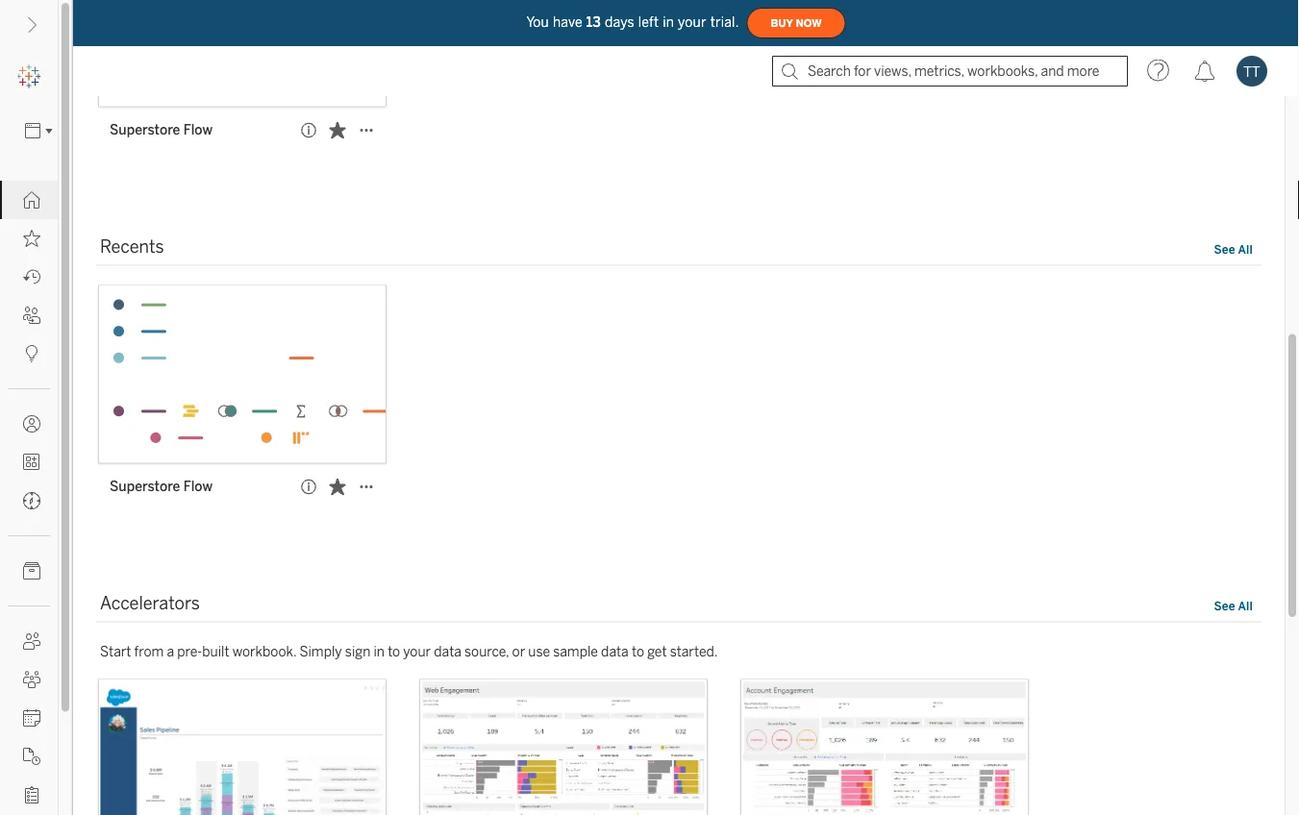 Task type: describe. For each thing, give the bounding box(es) containing it.
see all link for accelerators
[[1213, 597, 1254, 617]]

2 flow from the top
[[183, 479, 213, 495]]

Search for views, metrics, workbooks, and more text field
[[772, 56, 1128, 87]]

2 superstore flow from the top
[[110, 479, 213, 495]]

1 superstore flow from the top
[[110, 123, 213, 138]]

buy now
[[771, 17, 822, 29]]

accelerators
[[100, 594, 200, 614]]

you have 13 days left in your trial.
[[526, 14, 739, 30]]

days
[[605, 14, 635, 30]]

1 to from the left
[[388, 644, 400, 660]]

have
[[553, 14, 583, 30]]

start
[[100, 644, 131, 660]]

see all for accelerators
[[1214, 600, 1253, 613]]

1 horizontal spatial in
[[663, 14, 674, 30]]

workbook.
[[232, 644, 296, 660]]

sample
[[553, 644, 598, 660]]

recents
[[100, 237, 164, 258]]

trial.
[[710, 14, 739, 30]]

0 horizontal spatial your
[[403, 644, 431, 660]]

1 flow from the top
[[183, 123, 213, 138]]

started.
[[670, 644, 718, 660]]

simply
[[299, 644, 342, 660]]

all for accelerators
[[1238, 600, 1253, 613]]

pre-
[[177, 644, 202, 660]]

2 to from the left
[[632, 644, 644, 660]]

0 vertical spatial your
[[678, 14, 707, 30]]

start from a pre-built workbook. simply sign in to your data source, or use sample data to get started.
[[100, 644, 718, 660]]

1 data from the left
[[434, 644, 462, 660]]

see for recents
[[1214, 243, 1236, 257]]



Task type: vqa. For each thing, say whether or not it's contained in the screenshot.
first SEE from the top of the page
yes



Task type: locate. For each thing, give the bounding box(es) containing it.
flow
[[183, 123, 213, 138], [183, 479, 213, 495]]

2 data from the left
[[601, 644, 629, 660]]

your left trial.
[[678, 14, 707, 30]]

1 horizontal spatial your
[[678, 14, 707, 30]]

0 horizontal spatial data
[[434, 644, 462, 660]]

1 see from the top
[[1214, 243, 1236, 257]]

0 vertical spatial superstore flow
[[110, 123, 213, 138]]

data
[[434, 644, 462, 660], [601, 644, 629, 660]]

or
[[512, 644, 525, 660]]

1 vertical spatial see all
[[1214, 600, 1253, 613]]

2 see from the top
[[1214, 600, 1236, 613]]

superstore
[[110, 123, 180, 138], [110, 479, 180, 495]]

now
[[796, 17, 822, 29]]

see all for recents
[[1214, 243, 1253, 257]]

1 superstore from the top
[[110, 123, 180, 138]]

see for accelerators
[[1214, 600, 1236, 613]]

0 vertical spatial flow
[[183, 123, 213, 138]]

2 superstore from the top
[[110, 479, 180, 495]]

your right sign
[[403, 644, 431, 660]]

see
[[1214, 243, 1236, 257], [1214, 600, 1236, 613]]

2 see all link from the top
[[1213, 597, 1254, 617]]

all
[[1238, 243, 1253, 257], [1238, 600, 1253, 613]]

your
[[678, 14, 707, 30], [403, 644, 431, 660]]

1 vertical spatial flow
[[183, 479, 213, 495]]

2 all from the top
[[1238, 600, 1253, 613]]

1 vertical spatial see
[[1214, 600, 1236, 613]]

1 vertical spatial see all link
[[1213, 597, 1254, 617]]

buy
[[771, 17, 793, 29]]

see all link
[[1213, 240, 1254, 261], [1213, 597, 1254, 617]]

1 see all from the top
[[1214, 243, 1253, 257]]

a
[[167, 644, 174, 660]]

built
[[202, 644, 229, 660]]

see all
[[1214, 243, 1253, 257], [1214, 600, 1253, 613]]

get
[[647, 644, 667, 660]]

13
[[586, 14, 601, 30]]

1 horizontal spatial to
[[632, 644, 644, 660]]

0 vertical spatial superstore
[[110, 123, 180, 138]]

to
[[388, 644, 400, 660], [632, 644, 644, 660]]

data right sample
[[601, 644, 629, 660]]

left
[[638, 14, 659, 30]]

to right sign
[[388, 644, 400, 660]]

sign
[[345, 644, 371, 660]]

0 vertical spatial all
[[1238, 243, 1253, 257]]

0 vertical spatial see all link
[[1213, 240, 1254, 261]]

1 vertical spatial all
[[1238, 600, 1253, 613]]

1 see all link from the top
[[1213, 240, 1254, 261]]

0 horizontal spatial in
[[374, 644, 385, 660]]

main navigation. press the up and down arrow keys to access links. element
[[0, 181, 58, 816]]

1 all from the top
[[1238, 243, 1253, 257]]

1 horizontal spatial data
[[601, 644, 629, 660]]

navigation panel element
[[0, 58, 59, 816]]

to left get
[[632, 644, 644, 660]]

in right left
[[663, 14, 674, 30]]

in right sign
[[374, 644, 385, 660]]

0 horizontal spatial to
[[388, 644, 400, 660]]

1 vertical spatial your
[[403, 644, 431, 660]]

1 vertical spatial in
[[374, 644, 385, 660]]

0 vertical spatial in
[[663, 14, 674, 30]]

0 vertical spatial see
[[1214, 243, 1236, 257]]

in
[[663, 14, 674, 30], [374, 644, 385, 660]]

see all link for recents
[[1213, 240, 1254, 261]]

1 vertical spatial superstore flow
[[110, 479, 213, 495]]

all for recents
[[1238, 243, 1253, 257]]

buy now button
[[747, 8, 846, 38]]

data left source,
[[434, 644, 462, 660]]

source,
[[465, 644, 509, 660]]

you
[[526, 14, 549, 30]]

2 see all from the top
[[1214, 600, 1253, 613]]

superstore flow
[[110, 123, 213, 138], [110, 479, 213, 495]]

0 vertical spatial see all
[[1214, 243, 1253, 257]]

from
[[134, 644, 164, 660]]

1 vertical spatial superstore
[[110, 479, 180, 495]]

use
[[528, 644, 550, 660]]



